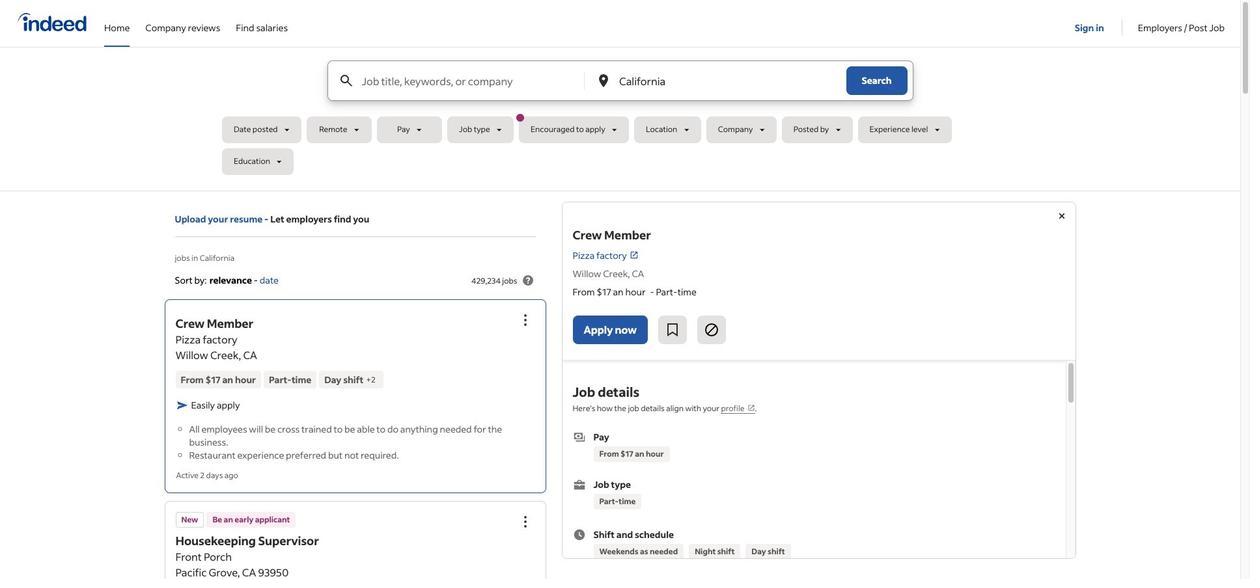 Task type: describe. For each thing, give the bounding box(es) containing it.
Edit location text field
[[617, 61, 820, 100]]

save this job image
[[665, 323, 681, 338]]

search: Job title, keywords, or company text field
[[359, 61, 584, 100]]

not interested image
[[704, 323, 720, 338]]

job actions for housekeeping supervisor is collapsed image
[[518, 514, 533, 530]]

help icon image
[[520, 273, 536, 289]]



Task type: locate. For each thing, give the bounding box(es) containing it.
pizza factory (opens in a new tab) image
[[630, 251, 639, 260]]

job actions for crew member is collapsed image
[[518, 313, 533, 329]]

job preferences (opens in a new window) image
[[747, 405, 755, 413]]

None search field
[[222, 61, 1019, 180]]

close job details image
[[1054, 208, 1070, 224]]



Task type: vqa. For each thing, say whether or not it's contained in the screenshot.
Account icon
no



